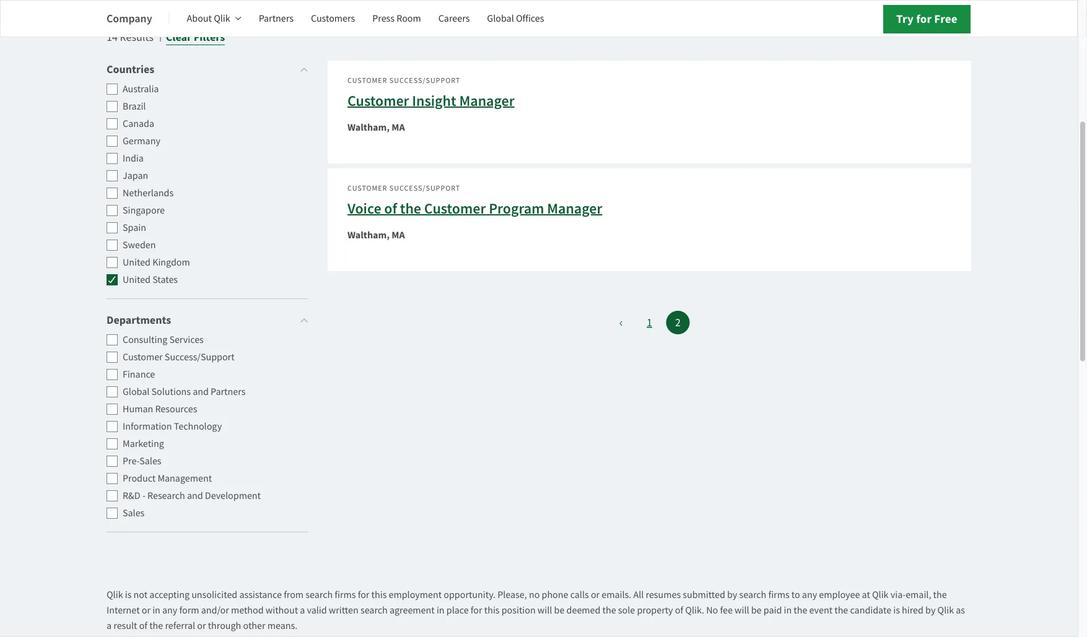 Task type: locate. For each thing, give the bounding box(es) containing it.
of right result
[[139, 620, 147, 632]]

or right calls
[[591, 589, 600, 602]]

search
[[306, 589, 333, 602], [739, 589, 767, 602], [361, 604, 388, 617]]

assistance
[[239, 589, 282, 602]]

the down to at the bottom of page
[[794, 604, 808, 617]]

the down emails. on the right bottom
[[603, 604, 616, 617]]

search up paid
[[739, 589, 767, 602]]

1 vertical spatial this
[[484, 604, 500, 617]]

0 vertical spatial success/support
[[390, 76, 461, 86]]

0 vertical spatial of
[[384, 199, 397, 219]]

waltham,
[[348, 121, 390, 134], [348, 229, 390, 242]]

1 horizontal spatial or
[[197, 620, 206, 632]]

of right voice
[[384, 199, 397, 219]]

about
[[187, 12, 212, 25]]

success/support inside customer success/support voice of the customer program manager
[[390, 184, 461, 193]]

a
[[300, 604, 305, 617], [107, 620, 112, 632]]

all
[[634, 589, 644, 602]]

1 vertical spatial of
[[675, 604, 684, 617]]

canada
[[123, 118, 154, 130]]

will right fee
[[735, 604, 749, 617]]

is left not
[[125, 589, 132, 602]]

0 horizontal spatial partners
[[211, 386, 246, 399]]

partners
[[259, 12, 294, 25], [211, 386, 246, 399]]

0 vertical spatial this
[[372, 589, 387, 602]]

0 horizontal spatial any
[[162, 604, 177, 617]]

about qlik
[[187, 12, 230, 25]]

2 firms from the left
[[769, 589, 790, 602]]

by
[[727, 589, 738, 602], [926, 604, 936, 617]]

1 horizontal spatial this
[[484, 604, 500, 617]]

1 be from the left
[[554, 604, 565, 617]]

1 vertical spatial united
[[123, 274, 151, 287]]

agreement
[[390, 604, 435, 617]]

for
[[917, 11, 932, 27], [358, 589, 370, 602], [471, 604, 482, 617]]

referral
[[165, 620, 195, 632]]

for up written
[[358, 589, 370, 602]]

opportunity.
[[444, 589, 496, 602]]

waltham, ma down voice
[[348, 229, 405, 242]]

1 horizontal spatial manager
[[547, 199, 602, 219]]

success/support
[[390, 76, 461, 86], [390, 184, 461, 193], [165, 351, 235, 364]]

0 horizontal spatial of
[[139, 620, 147, 632]]

0 horizontal spatial global
[[123, 386, 150, 399]]

firms up paid
[[769, 589, 790, 602]]

success/support inside consulting services customer success/support finance global solutions and partners human resources information technology marketing pre-sales product management r&d - research and development sales
[[165, 351, 235, 364]]

or
[[591, 589, 600, 602], [142, 604, 151, 617], [197, 620, 206, 632]]

free
[[935, 11, 958, 27]]

2 vertical spatial success/support
[[165, 351, 235, 364]]

this
[[372, 589, 387, 602], [484, 604, 500, 617]]

2 waltham, ma from the top
[[348, 229, 405, 242]]

qlik left as
[[938, 604, 954, 617]]

global up human
[[123, 386, 150, 399]]

be
[[554, 604, 565, 617], [751, 604, 762, 617]]

partners up technology at the left bottom of the page
[[211, 386, 246, 399]]

qlik right about
[[214, 12, 230, 25]]

in left place
[[437, 604, 445, 617]]

1 waltham, from the top
[[348, 121, 390, 134]]

offices
[[516, 12, 544, 25]]

be left paid
[[751, 604, 762, 617]]

1 vertical spatial for
[[358, 589, 370, 602]]

written
[[329, 604, 359, 617]]

partners left customers
[[259, 12, 294, 25]]

1 horizontal spatial firms
[[769, 589, 790, 602]]

customer success/support customer insight manager
[[348, 76, 515, 111]]

voice of the customer program manager link
[[348, 199, 602, 219]]

services
[[169, 334, 204, 347]]

partners inside company menu bar
[[259, 12, 294, 25]]

0 horizontal spatial firms
[[335, 589, 356, 602]]

global offices
[[487, 12, 544, 25]]

1 horizontal spatial will
[[735, 604, 749, 617]]

1 vertical spatial success/support
[[390, 184, 461, 193]]

0 horizontal spatial is
[[125, 589, 132, 602]]

sales down marketing
[[140, 455, 161, 468]]

press
[[373, 12, 395, 25]]

through
[[208, 620, 241, 632]]

customer success/support voice of the customer program manager
[[348, 184, 602, 219]]

for right the try
[[917, 11, 932, 27]]

the right voice
[[400, 199, 421, 219]]

be down 'phone'
[[554, 604, 565, 617]]

and down management
[[187, 490, 203, 503]]

1 vertical spatial any
[[162, 604, 177, 617]]

qlik is not accepting unsolicited assistance from search firms for this employment opportunity. please, no phone calls or emails. all resumes submitted by search firms to any employee at qlik via-email, the internet or in any form and/or method without a valid written search agreement in place for this position will be deemed the sole property of qlik. no fee will be paid in the event the candidate is hired by qlik as a result of the referral or through other means.
[[107, 589, 965, 632]]

1 vertical spatial by
[[926, 604, 936, 617]]

of left qlik.
[[675, 604, 684, 617]]

1 horizontal spatial of
[[384, 199, 397, 219]]

australia
[[123, 83, 159, 96]]

ma
[[392, 121, 405, 134], [392, 229, 405, 242]]

management
[[158, 473, 212, 485]]

ma for insight
[[392, 121, 405, 134]]

0 horizontal spatial this
[[372, 589, 387, 602]]

states
[[153, 274, 178, 287]]

valid
[[307, 604, 327, 617]]

global
[[487, 12, 514, 25], [123, 386, 150, 399]]

0 vertical spatial and
[[193, 386, 209, 399]]

0 vertical spatial partners
[[259, 12, 294, 25]]

clear
[[166, 30, 192, 45]]

finance
[[123, 369, 155, 381]]

0 vertical spatial any
[[802, 589, 817, 602]]

1 waltham, ma from the top
[[348, 121, 405, 134]]

in
[[153, 604, 160, 617], [437, 604, 445, 617], [784, 604, 792, 617]]

paid
[[764, 604, 782, 617]]

0 vertical spatial waltham,
[[348, 121, 390, 134]]

global left offices
[[487, 12, 514, 25]]

try for free link
[[884, 5, 971, 33]]

will down 'phone'
[[538, 604, 552, 617]]

qlik inside about qlik link
[[214, 12, 230, 25]]

this down please,
[[484, 604, 500, 617]]

0 horizontal spatial be
[[554, 604, 565, 617]]

press room
[[373, 12, 421, 25]]

and
[[193, 386, 209, 399], [187, 490, 203, 503]]

partners inside consulting services customer success/support finance global solutions and partners human resources information technology marketing pre-sales product management r&d - research and development sales
[[211, 386, 246, 399]]

united
[[123, 257, 151, 269], [123, 274, 151, 287]]

the down the employee
[[835, 604, 848, 617]]

success/support inside customer success/support customer insight manager
[[390, 76, 461, 86]]

2 horizontal spatial in
[[784, 604, 792, 617]]

0 vertical spatial ma
[[392, 121, 405, 134]]

2 waltham, from the top
[[348, 229, 390, 242]]

-
[[142, 490, 146, 503]]

in right paid
[[784, 604, 792, 617]]

qlik
[[214, 12, 230, 25], [107, 589, 123, 602], [872, 589, 889, 602], [938, 604, 954, 617]]

position
[[502, 604, 536, 617]]

netherlands
[[123, 187, 174, 200]]

14
[[107, 30, 118, 45]]

candidate
[[850, 604, 892, 617]]

search up valid
[[306, 589, 333, 602]]

place
[[447, 604, 469, 617]]

1 vertical spatial manager
[[547, 199, 602, 219]]

research
[[147, 490, 185, 503]]

solutions
[[152, 386, 191, 399]]

voice
[[348, 199, 381, 219]]

from
[[284, 589, 304, 602]]

or down form
[[197, 620, 206, 632]]

sales down r&d at left
[[123, 507, 145, 520]]

1 vertical spatial global
[[123, 386, 150, 399]]

1 horizontal spatial by
[[926, 604, 936, 617]]

waltham, ma for customer
[[348, 121, 405, 134]]

united left 'states'
[[123, 274, 151, 287]]

0 horizontal spatial by
[[727, 589, 738, 602]]

1 vertical spatial ma
[[392, 229, 405, 242]]

by right hired
[[926, 604, 936, 617]]

any down accepting
[[162, 604, 177, 617]]

1 link
[[638, 311, 661, 335]]

0 vertical spatial is
[[125, 589, 132, 602]]

a left result
[[107, 620, 112, 632]]

not
[[134, 589, 148, 602]]

united down sweden
[[123, 257, 151, 269]]

by up fee
[[727, 589, 738, 602]]

1 horizontal spatial partners
[[259, 12, 294, 25]]

1 vertical spatial and
[[187, 490, 203, 503]]

2 vertical spatial for
[[471, 604, 482, 617]]

any
[[802, 589, 817, 602], [162, 604, 177, 617]]

this left 'employment' at bottom
[[372, 589, 387, 602]]

waltham, for customer
[[348, 121, 390, 134]]

0 horizontal spatial or
[[142, 604, 151, 617]]

waltham, ma down customer insight manager "link"
[[348, 121, 405, 134]]

firms
[[335, 589, 356, 602], [769, 589, 790, 602]]

0 horizontal spatial a
[[107, 620, 112, 632]]

firms up written
[[335, 589, 356, 602]]

sales
[[140, 455, 161, 468], [123, 507, 145, 520]]

1 horizontal spatial in
[[437, 604, 445, 617]]

1
[[647, 316, 652, 330]]

0 vertical spatial or
[[591, 589, 600, 602]]

unsolicited
[[192, 589, 237, 602]]

waltham, for voice
[[348, 229, 390, 242]]

or down not
[[142, 604, 151, 617]]

customer
[[348, 76, 388, 86], [348, 91, 409, 111], [348, 184, 388, 193], [424, 199, 486, 219], [123, 351, 163, 364]]

0 vertical spatial waltham, ma
[[348, 121, 405, 134]]

hired
[[902, 604, 924, 617]]

1 horizontal spatial for
[[471, 604, 482, 617]]

0 vertical spatial united
[[123, 257, 151, 269]]

is down the via-
[[894, 604, 900, 617]]

0 vertical spatial global
[[487, 12, 514, 25]]

singapore
[[123, 204, 165, 217]]

2 horizontal spatial or
[[591, 589, 600, 602]]

is
[[125, 589, 132, 602], [894, 604, 900, 617]]

for down opportunity.
[[471, 604, 482, 617]]

manager right program
[[547, 199, 602, 219]]

1 vertical spatial is
[[894, 604, 900, 617]]

1 vertical spatial partners
[[211, 386, 246, 399]]

will
[[538, 604, 552, 617], [735, 604, 749, 617]]

room
[[397, 12, 421, 25]]

kingdom
[[153, 257, 190, 269]]

insight
[[412, 91, 456, 111]]

manager inside customer success/support customer insight manager
[[459, 91, 515, 111]]

2 vertical spatial or
[[197, 620, 206, 632]]

a left valid
[[300, 604, 305, 617]]

2 vertical spatial of
[[139, 620, 147, 632]]

deemed
[[567, 604, 601, 617]]

search right written
[[361, 604, 388, 617]]

1 horizontal spatial be
[[751, 604, 762, 617]]

1 horizontal spatial search
[[361, 604, 388, 617]]

manager right insight
[[459, 91, 515, 111]]

in down accepting
[[153, 604, 160, 617]]

1 horizontal spatial global
[[487, 12, 514, 25]]

global inside consulting services customer success/support finance global solutions and partners human resources information technology marketing pre-sales product management r&d - research and development sales
[[123, 386, 150, 399]]

any right to at the bottom of page
[[802, 589, 817, 602]]

1 vertical spatial waltham, ma
[[348, 229, 405, 242]]

ma for of
[[392, 229, 405, 242]]

0 vertical spatial manager
[[459, 91, 515, 111]]

2 horizontal spatial for
[[917, 11, 932, 27]]

0 horizontal spatial manager
[[459, 91, 515, 111]]

2 in from the left
[[437, 604, 445, 617]]

0 horizontal spatial in
[[153, 604, 160, 617]]

success/support up voice of the customer program manager link
[[390, 184, 461, 193]]

and/or
[[201, 604, 229, 617]]

1 horizontal spatial a
[[300, 604, 305, 617]]

press room link
[[373, 4, 421, 33]]

2 united from the top
[[123, 274, 151, 287]]

2 ma from the top
[[392, 229, 405, 242]]

1 vertical spatial waltham,
[[348, 229, 390, 242]]

accepting
[[150, 589, 190, 602]]

1 in from the left
[[153, 604, 160, 617]]

1 ma from the top
[[392, 121, 405, 134]]

0 horizontal spatial will
[[538, 604, 552, 617]]

success/support down 'services'
[[165, 351, 235, 364]]

and right the solutions
[[193, 386, 209, 399]]

success/support up customer insight manager "link"
[[390, 76, 461, 86]]



Task type: vqa. For each thing, say whether or not it's contained in the screenshot.
Global Offices link
yes



Task type: describe. For each thing, give the bounding box(es) containing it.
partners link
[[259, 4, 294, 33]]

customers link
[[311, 4, 355, 33]]

australia brazil canada germany india japan netherlands singapore spain sweden united kingdom united states
[[123, 83, 190, 287]]

about qlik link
[[187, 4, 241, 33]]

information
[[123, 421, 172, 433]]

other
[[243, 620, 265, 632]]

spain
[[123, 222, 146, 235]]

14 results
[[107, 30, 154, 45]]

customers
[[311, 12, 355, 25]]

no
[[706, 604, 718, 617]]

r&d
[[123, 490, 140, 503]]

2 horizontal spatial search
[[739, 589, 767, 602]]

global offices link
[[487, 4, 544, 33]]

countries button
[[107, 61, 308, 78]]

global inside company menu bar
[[487, 12, 514, 25]]

marketing
[[123, 438, 164, 451]]

germany
[[123, 135, 160, 148]]

try for free
[[897, 11, 958, 27]]

filters
[[194, 30, 225, 45]]

resumes
[[646, 589, 681, 602]]

0 vertical spatial for
[[917, 11, 932, 27]]

1 firms from the left
[[335, 589, 356, 602]]

employee
[[819, 589, 860, 602]]

company menu bar
[[107, 4, 562, 33]]

2
[[675, 316, 681, 330]]

as
[[956, 604, 965, 617]]

departments
[[107, 313, 171, 328]]

2 link
[[666, 311, 690, 335]]

india
[[123, 152, 144, 165]]

technology
[[174, 421, 222, 433]]

results
[[120, 30, 154, 45]]

clear filters link
[[166, 29, 225, 46]]

consulting
[[123, 334, 167, 347]]

human
[[123, 403, 153, 416]]

1 vertical spatial sales
[[123, 507, 145, 520]]

phone
[[542, 589, 568, 602]]

success/support for of
[[390, 184, 461, 193]]

0 horizontal spatial search
[[306, 589, 333, 602]]

0 vertical spatial by
[[727, 589, 738, 602]]

development
[[205, 490, 261, 503]]

waltham, ma for voice
[[348, 229, 405, 242]]

please,
[[498, 589, 527, 602]]

emails.
[[602, 589, 632, 602]]

company
[[107, 11, 152, 26]]

1 horizontal spatial any
[[802, 589, 817, 602]]

the right email, on the bottom right of page
[[934, 589, 947, 602]]

careers link
[[439, 4, 470, 33]]

property
[[637, 604, 673, 617]]

try
[[897, 11, 914, 27]]

2 horizontal spatial of
[[675, 604, 684, 617]]

brazil
[[123, 100, 146, 113]]

1 horizontal spatial is
[[894, 604, 900, 617]]

1 united from the top
[[123, 257, 151, 269]]

success/support for insight
[[390, 76, 461, 86]]

employment
[[389, 589, 442, 602]]

qlik.
[[685, 604, 705, 617]]

pre-
[[123, 455, 140, 468]]

0 horizontal spatial for
[[358, 589, 370, 602]]

submitted
[[683, 589, 725, 602]]

customer insight manager link
[[348, 91, 515, 111]]

of inside customer success/support voice of the customer program manager
[[384, 199, 397, 219]]

sweden
[[123, 239, 156, 252]]

2 be from the left
[[751, 604, 762, 617]]

customer inside consulting services customer success/support finance global solutions and partners human resources information technology marketing pre-sales product management r&d - research and development sales
[[123, 351, 163, 364]]

1 vertical spatial or
[[142, 604, 151, 617]]

departments button
[[107, 312, 308, 329]]

internet
[[107, 604, 140, 617]]

qlik right at
[[872, 589, 889, 602]]

form
[[179, 604, 199, 617]]

no
[[529, 589, 540, 602]]

via-
[[891, 589, 906, 602]]

qlik up the internet
[[107, 589, 123, 602]]

2 will from the left
[[735, 604, 749, 617]]

at
[[862, 589, 870, 602]]

sole
[[618, 604, 635, 617]]

3 in from the left
[[784, 604, 792, 617]]

manager inside customer success/support voice of the customer program manager
[[547, 199, 602, 219]]

calls
[[570, 589, 589, 602]]

careers
[[439, 12, 470, 25]]

0 vertical spatial a
[[300, 604, 305, 617]]

1 vertical spatial a
[[107, 620, 112, 632]]

1 will from the left
[[538, 604, 552, 617]]

the left the referral
[[149, 620, 163, 632]]

consulting services customer success/support finance global solutions and partners human resources information technology marketing pre-sales product management r&d - research and development sales
[[123, 334, 261, 520]]

0 vertical spatial sales
[[140, 455, 161, 468]]

without
[[266, 604, 298, 617]]

clear filters
[[166, 30, 225, 45]]

the inside customer success/support voice of the customer program manager
[[400, 199, 421, 219]]

means.
[[267, 620, 298, 632]]



